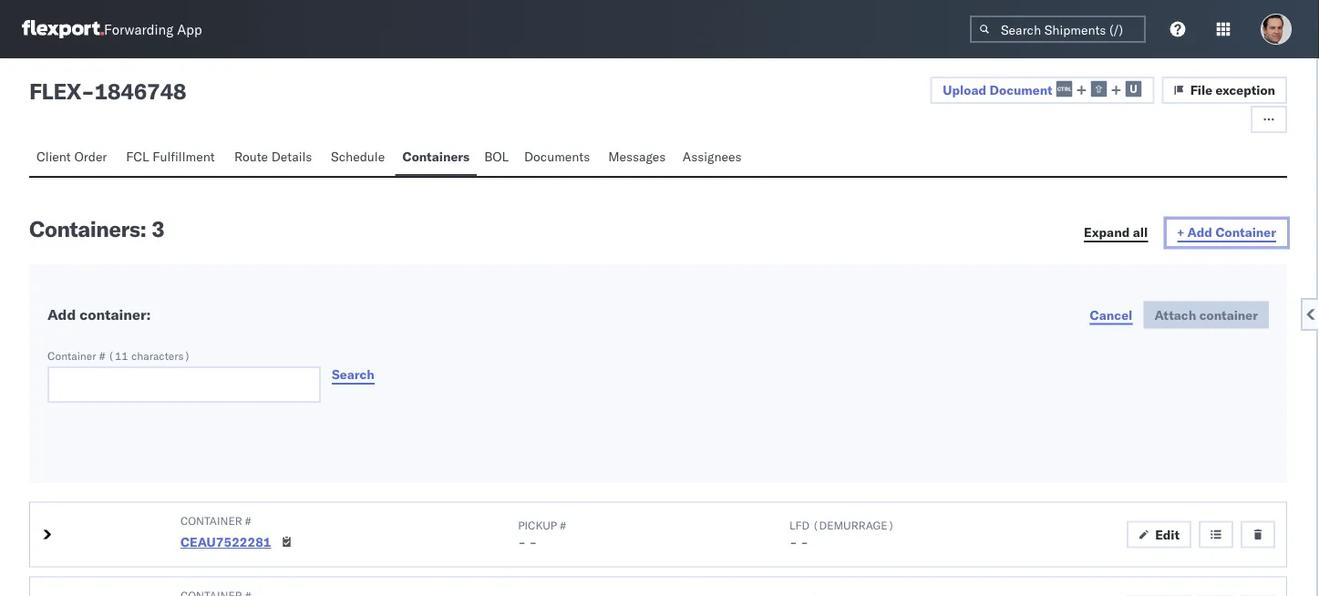 Task type: locate. For each thing, give the bounding box(es) containing it.
file exception button
[[1162, 77, 1287, 104], [1162, 77, 1287, 104]]

route details button
[[227, 140, 324, 176]]

container for container #
[[180, 514, 242, 528]]

ceau7522281 button
[[180, 534, 271, 550]]

add right '+'
[[1187, 224, 1212, 240]]

order
[[74, 149, 107, 165]]

container:
[[79, 305, 151, 323]]

(11
[[108, 349, 128, 362]]

messages button
[[601, 140, 675, 176]]

container inside the + add container button
[[1215, 224, 1276, 240]]

container # (11 characters)
[[47, 349, 190, 362]]

client
[[36, 149, 71, 165]]

1 horizontal spatial container
[[180, 514, 242, 528]]

# up ceau7522281 button
[[245, 514, 251, 528]]

# left '(11'
[[99, 349, 105, 362]]

1 horizontal spatial add
[[1187, 224, 1212, 240]]

route
[[234, 149, 268, 165]]

pickup # - -
[[518, 519, 566, 550]]

container left '(11'
[[47, 349, 96, 362]]

fcl
[[126, 149, 149, 165]]

+ add container
[[1177, 224, 1276, 240]]

flex - 1846748
[[29, 77, 186, 105]]

schedule button
[[324, 140, 395, 176]]

# for (11
[[99, 349, 105, 362]]

add left container:
[[47, 305, 76, 323]]

1846748
[[94, 77, 186, 105]]

0 vertical spatial container
[[1215, 224, 1276, 240]]

app
[[177, 21, 202, 38]]

2 vertical spatial container
[[180, 514, 242, 528]]

None text field
[[47, 366, 321, 403]]

-
[[81, 77, 94, 105], [518, 534, 526, 550], [529, 534, 537, 550], [789, 534, 797, 550], [801, 534, 809, 550]]

(demurrage)
[[812, 519, 894, 532]]

ceau7522281
[[180, 534, 271, 550]]

# inside "pickup # - -"
[[560, 519, 566, 532]]

exception
[[1216, 82, 1275, 98]]

all
[[1133, 224, 1148, 240]]

container right '+'
[[1215, 224, 1276, 240]]

0 horizontal spatial container
[[47, 349, 96, 362]]

# right pickup
[[560, 519, 566, 532]]

#
[[99, 349, 105, 362], [245, 514, 251, 528], [560, 519, 566, 532]]

0 vertical spatial add
[[1187, 224, 1212, 240]]

1 vertical spatial container
[[47, 349, 96, 362]]

pickup
[[518, 519, 557, 532]]

+
[[1177, 224, 1184, 240]]

1 vertical spatial add
[[47, 305, 76, 323]]

add container:
[[47, 305, 151, 323]]

3
[[151, 215, 164, 242]]

2 horizontal spatial #
[[560, 519, 566, 532]]

0 horizontal spatial #
[[99, 349, 105, 362]]

container
[[1215, 224, 1276, 240], [47, 349, 96, 362], [180, 514, 242, 528]]

0 horizontal spatial add
[[47, 305, 76, 323]]

containers
[[402, 149, 470, 165]]

add
[[1187, 224, 1212, 240], [47, 305, 76, 323]]

flex
[[29, 77, 81, 105]]

2 horizontal spatial container
[[1215, 224, 1276, 240]]

documents
[[524, 149, 590, 165]]

search
[[332, 366, 375, 382]]

client order button
[[29, 140, 119, 176]]

edit
[[1155, 526, 1180, 542]]

container up ceau7522281
[[180, 514, 242, 528]]



Task type: vqa. For each thing, say whether or not it's contained in the screenshot.
5th CEAU75 from the top of the page
no



Task type: describe. For each thing, give the bounding box(es) containing it.
client order
[[36, 149, 107, 165]]

expand
[[1084, 224, 1130, 240]]

+ add container button
[[1166, 219, 1287, 247]]

1 horizontal spatial #
[[245, 514, 251, 528]]

bol button
[[477, 140, 517, 176]]

document
[[990, 82, 1053, 98]]

messages
[[608, 149, 666, 165]]

forwarding
[[104, 21, 173, 38]]

schedule
[[331, 149, 385, 165]]

documents button
[[517, 140, 601, 176]]

Search Shipments (/) text field
[[970, 15, 1146, 43]]

assignees button
[[675, 140, 752, 176]]

fcl fulfillment button
[[119, 140, 227, 176]]

add inside the + add container button
[[1187, 224, 1212, 240]]

container for container # (11 characters)
[[47, 349, 96, 362]]

bol
[[484, 149, 509, 165]]

file exception
[[1190, 82, 1275, 98]]

# for -
[[560, 519, 566, 532]]

containers button
[[395, 140, 477, 176]]

expand all
[[1084, 224, 1148, 240]]

lfd
[[789, 519, 810, 532]]

containers: 3
[[29, 215, 164, 242]]

containers:
[[29, 215, 146, 242]]

upload document
[[943, 82, 1053, 98]]

cancel
[[1090, 307, 1133, 323]]

forwarding app link
[[22, 20, 202, 38]]

container #
[[180, 514, 251, 528]]

fcl fulfillment
[[126, 149, 215, 165]]

assignees
[[683, 149, 742, 165]]

edit button
[[1127, 521, 1191, 548]]

lfd (demurrage) - -
[[789, 519, 894, 550]]

upload
[[943, 82, 986, 98]]

route details
[[234, 149, 312, 165]]

expand all button
[[1073, 219, 1159, 247]]

details
[[271, 149, 312, 165]]

file
[[1190, 82, 1213, 98]]

forwarding app
[[104, 21, 202, 38]]

characters)
[[131, 349, 190, 362]]

fulfillment
[[152, 149, 215, 165]]

search button
[[321, 361, 385, 389]]

cancel button
[[1079, 302, 1143, 329]]

flexport. image
[[22, 20, 104, 38]]

upload document button
[[930, 77, 1155, 104]]



